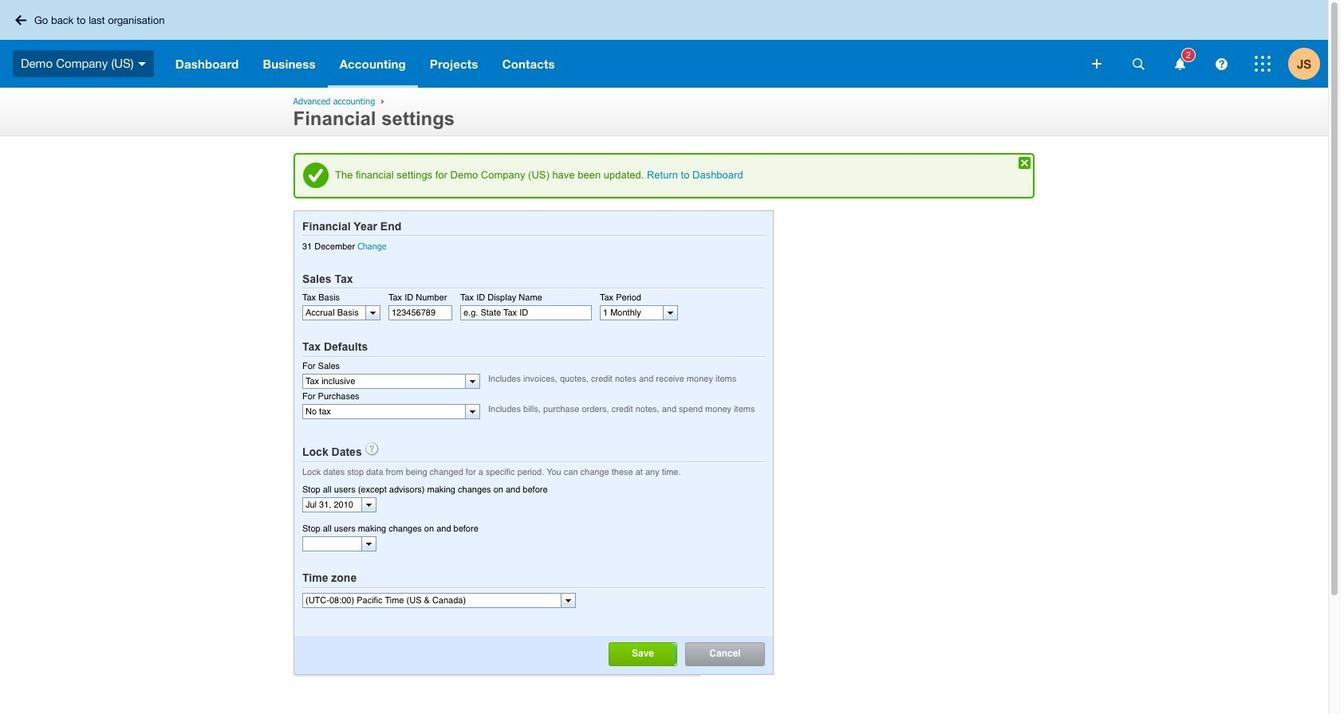 Task type: vqa. For each thing, say whether or not it's contained in the screenshot.
select a currency text field
no



Task type: locate. For each thing, give the bounding box(es) containing it.
1 vertical spatial svg image
[[1175, 58, 1185, 70]]

1 horizontal spatial svg image
[[1175, 58, 1185, 70]]

banner
[[0, 0, 1328, 88]]

None text field
[[460, 306, 592, 321], [303, 499, 361, 512], [460, 306, 592, 321], [303, 499, 361, 512]]

svg image
[[15, 15, 26, 25], [1175, 58, 1185, 70]]

svg image
[[1255, 56, 1271, 72], [1133, 58, 1145, 70], [1216, 58, 1228, 70], [1092, 59, 1102, 69], [138, 62, 146, 66]]

0 vertical spatial svg image
[[15, 15, 26, 25]]

None text field
[[389, 306, 452, 321], [303, 306, 365, 320], [601, 306, 663, 320], [303, 375, 465, 388], [303, 405, 465, 419], [303, 538, 361, 551], [303, 594, 561, 608], [389, 306, 452, 321], [303, 306, 365, 320], [601, 306, 663, 320], [303, 375, 465, 388], [303, 405, 465, 419], [303, 538, 361, 551], [303, 594, 561, 608]]



Task type: describe. For each thing, give the bounding box(es) containing it.
0 horizontal spatial svg image
[[15, 15, 26, 25]]

what's this? image
[[365, 443, 379, 457]]



